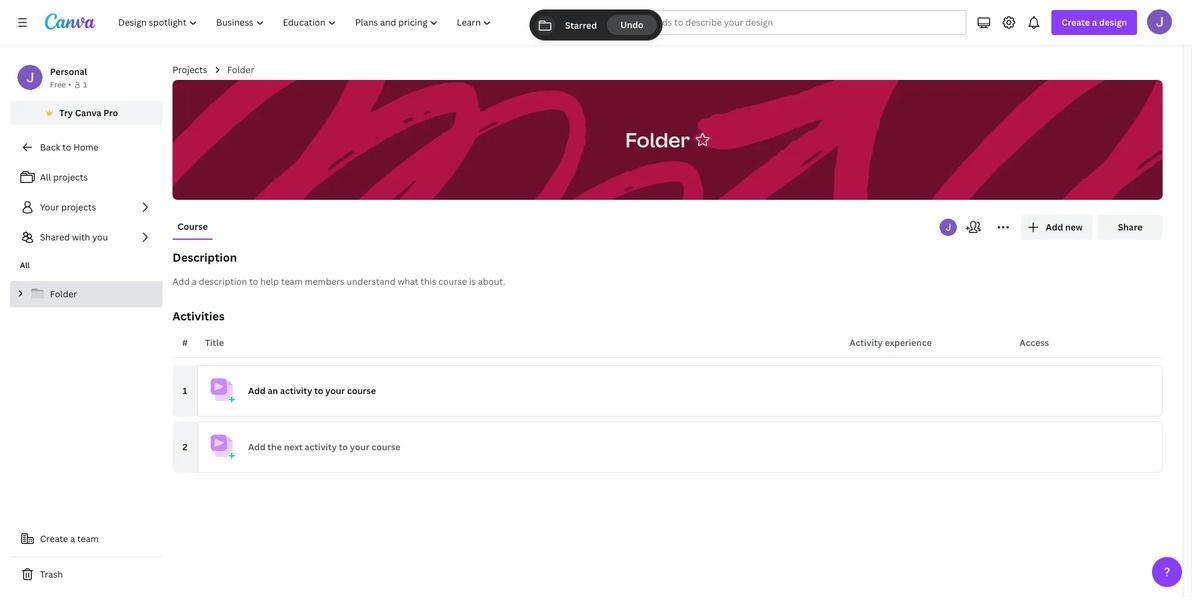 Task type: locate. For each thing, give the bounding box(es) containing it.
course
[[178, 221, 208, 233]]

2 vertical spatial folder
[[50, 288, 77, 300]]

0 vertical spatial folder link
[[227, 63, 254, 77]]

a up the "trash" "link"
[[70, 534, 75, 545]]

0 vertical spatial all
[[40, 171, 51, 183]]

to right an
[[314, 385, 324, 397]]

add inside button
[[173, 276, 190, 288]]

team right help
[[281, 276, 303, 288]]

1 horizontal spatial a
[[192, 276, 197, 288]]

back
[[40, 141, 60, 153]]

2 horizontal spatial folder
[[626, 126, 690, 153]]

access
[[1020, 337, 1050, 349]]

0 vertical spatial team
[[281, 276, 303, 288]]

status containing undo
[[530, 10, 662, 40]]

all
[[40, 171, 51, 183], [20, 260, 30, 271]]

try canva pro button
[[10, 101, 163, 125]]

what
[[398, 276, 419, 288]]

projects
[[173, 64, 207, 76]]

canva
[[75, 107, 101, 119]]

experience
[[885, 337, 932, 349]]

is
[[469, 276, 476, 288]]

2 vertical spatial a
[[70, 534, 75, 545]]

add left an
[[248, 385, 266, 397]]

1 horizontal spatial 1
[[183, 385, 187, 397]]

projects right your
[[61, 201, 96, 213]]

design
[[1100, 16, 1128, 28]]

with
[[72, 231, 90, 243]]

1 vertical spatial create
[[40, 534, 68, 545]]

activity right an
[[280, 385, 312, 397]]

create inside button
[[40, 534, 68, 545]]

0 horizontal spatial team
[[77, 534, 99, 545]]

all projects
[[40, 171, 88, 183]]

the
[[268, 442, 282, 453]]

add inside dropdown button
[[248, 385, 266, 397]]

0 vertical spatial course
[[439, 276, 467, 288]]

0 vertical spatial activity
[[280, 385, 312, 397]]

projects link
[[173, 63, 207, 77]]

activity
[[850, 337, 883, 349]]

1 vertical spatial folder link
[[10, 281, 163, 308]]

add a description to help team members understand what this course is about.
[[173, 276, 506, 288]]

create inside dropdown button
[[1062, 16, 1091, 28]]

course
[[439, 276, 467, 288], [347, 385, 376, 397], [372, 442, 401, 453]]

this
[[421, 276, 436, 288]]

1 vertical spatial all
[[20, 260, 30, 271]]

activity right next
[[305, 442, 337, 453]]

1 horizontal spatial all
[[40, 171, 51, 183]]

Search search field
[[617, 11, 942, 34]]

try
[[59, 107, 73, 119]]

0 horizontal spatial your
[[326, 385, 345, 397]]

activity
[[280, 385, 312, 397], [305, 442, 337, 453]]

a for description
[[192, 276, 197, 288]]

to inside back to home "link"
[[62, 141, 71, 153]]

free
[[50, 79, 66, 90]]

status
[[530, 10, 662, 40]]

0 horizontal spatial folder
[[50, 288, 77, 300]]

0 horizontal spatial all
[[20, 260, 30, 271]]

1 vertical spatial 1
[[183, 385, 187, 397]]

undo button
[[607, 15, 657, 35]]

share button
[[1098, 215, 1163, 240]]

1 vertical spatial your
[[350, 442, 370, 453]]

folder
[[227, 64, 254, 76], [626, 126, 690, 153], [50, 288, 77, 300]]

folder link right projects "link"
[[227, 63, 254, 77]]

1 right •
[[83, 79, 87, 90]]

back to home
[[40, 141, 99, 153]]

1
[[83, 79, 87, 90], [183, 385, 187, 397]]

your
[[326, 385, 345, 397], [350, 442, 370, 453]]

add a description to help team members understand what this course is about. button
[[173, 275, 1163, 289]]

to right next
[[339, 442, 348, 453]]

shared with you link
[[10, 225, 163, 250]]

to left help
[[249, 276, 258, 288]]

0 horizontal spatial a
[[70, 534, 75, 545]]

a
[[1093, 16, 1098, 28], [192, 276, 197, 288], [70, 534, 75, 545]]

folder link
[[227, 63, 254, 77], [10, 281, 163, 308]]

create
[[1062, 16, 1091, 28], [40, 534, 68, 545]]

0 horizontal spatial 1
[[83, 79, 87, 90]]

a left design on the top right of page
[[1093, 16, 1098, 28]]

projects down back to home
[[53, 171, 88, 183]]

projects
[[53, 171, 88, 183], [61, 201, 96, 213]]

list
[[10, 165, 163, 250]]

team up the "trash" "link"
[[77, 534, 99, 545]]

0 vertical spatial a
[[1093, 16, 1098, 28]]

understand
[[347, 276, 396, 288]]

folder inside folder button
[[626, 126, 690, 153]]

to right back
[[62, 141, 71, 153]]

add left the
[[248, 442, 266, 453]]

create a design
[[1062, 16, 1128, 28]]

add for add a description to help team members understand what this course is about.
[[173, 276, 190, 288]]

back to home link
[[10, 135, 163, 160]]

all for all projects
[[40, 171, 51, 183]]

your
[[40, 201, 59, 213]]

None search field
[[592, 10, 967, 35]]

1 vertical spatial course
[[347, 385, 376, 397]]

add inside "dropdown button"
[[1046, 221, 1064, 233]]

0 horizontal spatial create
[[40, 534, 68, 545]]

0 vertical spatial projects
[[53, 171, 88, 183]]

pro
[[104, 107, 118, 119]]

all inside list
[[40, 171, 51, 183]]

add down "description" on the top left of the page
[[173, 276, 190, 288]]

1 down #
[[183, 385, 187, 397]]

create a team button
[[10, 527, 163, 552]]

1 horizontal spatial folder
[[227, 64, 254, 76]]

trash link
[[10, 563, 163, 588]]

1 vertical spatial a
[[192, 276, 197, 288]]

a down "description" on the top left of the page
[[192, 276, 197, 288]]

0 vertical spatial create
[[1062, 16, 1091, 28]]

1 vertical spatial folder
[[626, 126, 690, 153]]

1 horizontal spatial create
[[1062, 16, 1091, 28]]

members
[[305, 276, 345, 288]]

1 horizontal spatial folder link
[[227, 63, 254, 77]]

1 horizontal spatial team
[[281, 276, 303, 288]]

1 vertical spatial projects
[[61, 201, 96, 213]]

1 vertical spatial team
[[77, 534, 99, 545]]

0 vertical spatial your
[[326, 385, 345, 397]]

a inside dropdown button
[[1093, 16, 1098, 28]]

0 vertical spatial folder
[[227, 64, 254, 76]]

2 horizontal spatial a
[[1093, 16, 1098, 28]]

create up trash
[[40, 534, 68, 545]]

add
[[1046, 221, 1064, 233], [173, 276, 190, 288], [248, 385, 266, 397], [248, 442, 266, 453]]

a for team
[[70, 534, 75, 545]]

team
[[281, 276, 303, 288], [77, 534, 99, 545]]

create left design on the top right of page
[[1062, 16, 1091, 28]]

add left the new
[[1046, 221, 1064, 233]]

to inside add an activity to your course dropdown button
[[314, 385, 324, 397]]

activity inside dropdown button
[[280, 385, 312, 397]]

add an activity to your course button
[[198, 366, 1163, 417]]

course button
[[173, 215, 213, 239]]

folder link down shared with you link
[[10, 281, 163, 308]]

about.
[[478, 276, 506, 288]]

1 horizontal spatial your
[[350, 442, 370, 453]]

1 vertical spatial activity
[[305, 442, 337, 453]]

to
[[62, 141, 71, 153], [249, 276, 258, 288], [314, 385, 324, 397], [339, 442, 348, 453]]



Task type: describe. For each thing, give the bounding box(es) containing it.
create a team
[[40, 534, 99, 545]]

trash
[[40, 569, 63, 581]]

personal
[[50, 66, 87, 78]]

activity experience
[[850, 337, 932, 349]]

add new
[[1046, 221, 1083, 233]]

starred
[[565, 19, 597, 31]]

description
[[173, 250, 237, 265]]

2
[[183, 442, 188, 453]]

a for design
[[1093, 16, 1098, 28]]

description
[[199, 276, 247, 288]]

all projects link
[[10, 165, 163, 190]]

course inside button
[[439, 276, 467, 288]]

projects for your projects
[[61, 201, 96, 213]]

all for all
[[20, 260, 30, 271]]

folder button
[[619, 120, 697, 160]]

undo
[[621, 19, 644, 31]]

new
[[1066, 221, 1083, 233]]

0 vertical spatial 1
[[83, 79, 87, 90]]

share
[[1119, 221, 1143, 233]]

0 horizontal spatial folder link
[[10, 281, 163, 308]]

add the next activity to your course
[[248, 442, 401, 453]]

jacob simon image
[[1148, 9, 1173, 34]]

title
[[205, 337, 224, 349]]

course inside dropdown button
[[347, 385, 376, 397]]

home
[[73, 141, 99, 153]]

projects for all projects
[[53, 171, 88, 183]]

add for add new
[[1046, 221, 1064, 233]]

shared
[[40, 231, 70, 243]]

add an activity to your course
[[248, 385, 376, 397]]

an
[[268, 385, 278, 397]]

free •
[[50, 79, 71, 90]]

top level navigation element
[[110, 10, 503, 35]]

add for add the next activity to your course
[[248, 442, 266, 453]]

add new button
[[1021, 215, 1093, 240]]

list containing all projects
[[10, 165, 163, 250]]

activities
[[173, 309, 225, 324]]

next
[[284, 442, 303, 453]]

help
[[260, 276, 279, 288]]

your inside dropdown button
[[326, 385, 345, 397]]

you
[[92, 231, 108, 243]]

create for create a team
[[40, 534, 68, 545]]

create a design button
[[1052, 10, 1138, 35]]

try canva pro
[[59, 107, 118, 119]]

your projects link
[[10, 195, 163, 220]]

create for create a design
[[1062, 16, 1091, 28]]

#
[[182, 337, 188, 349]]

2 vertical spatial course
[[372, 442, 401, 453]]

shared with you
[[40, 231, 108, 243]]

add for add an activity to your course
[[248, 385, 266, 397]]

your projects
[[40, 201, 96, 213]]

•
[[68, 79, 71, 90]]

to inside add a description to help team members understand what this course is about. button
[[249, 276, 258, 288]]



Task type: vqa. For each thing, say whether or not it's contained in the screenshot.
a within the dropdown button
yes



